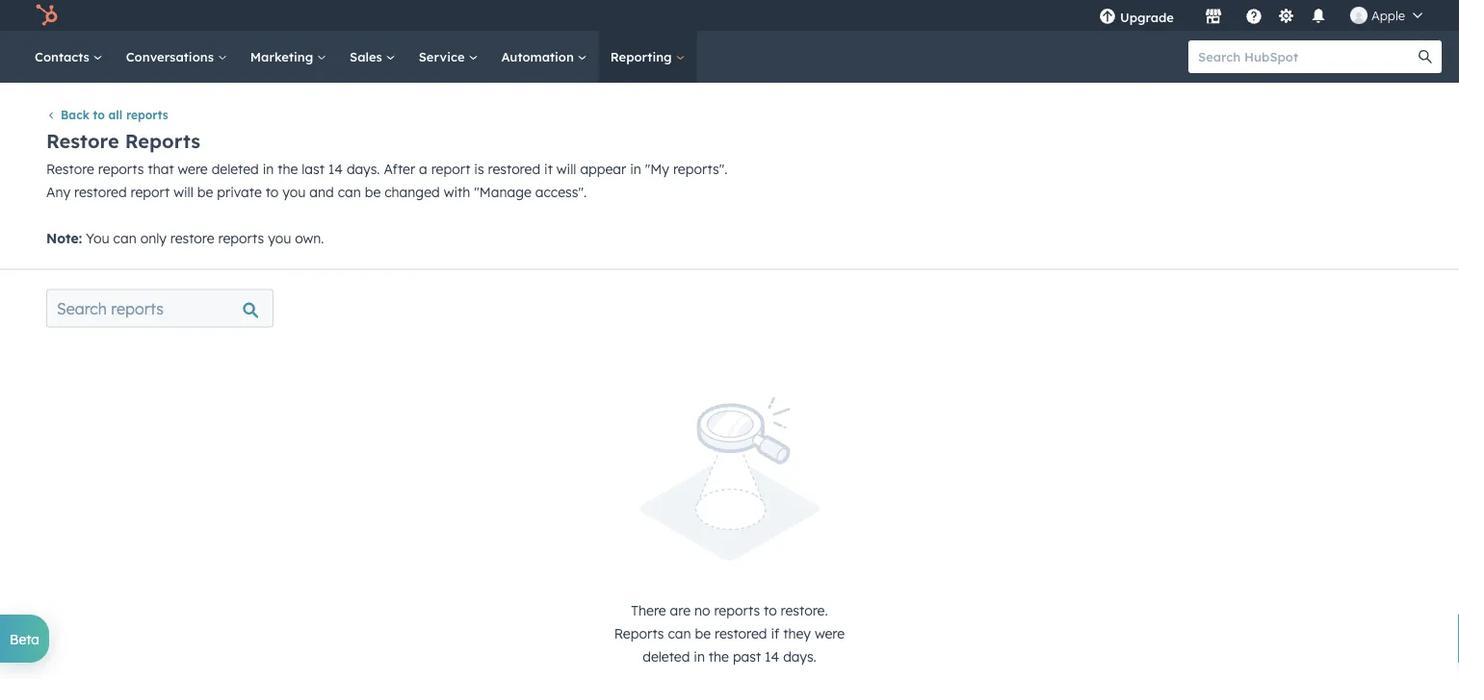 Task type: vqa. For each thing, say whether or not it's contained in the screenshot.
the left 14
yes



Task type: locate. For each thing, give the bounding box(es) containing it.
days. down "they"
[[783, 649, 816, 666]]

0 vertical spatial days.
[[347, 160, 380, 177]]

in down no
[[694, 649, 705, 666]]

can right you
[[113, 230, 136, 246]]

0 vertical spatial deleted
[[212, 160, 259, 177]]

reports down the there
[[614, 626, 664, 643]]

1 vertical spatial will
[[173, 183, 193, 200]]

1 vertical spatial report
[[131, 183, 170, 200]]

restore inside 'restore reports that were deleted in the last 14 days. after a report is restored it will appear in "my reports". any restored report will be private to you and can be changed with "manage access".'
[[46, 160, 94, 177]]

hubspot link
[[23, 4, 72, 27]]

with
[[444, 183, 470, 200]]

0 vertical spatial to
[[93, 108, 105, 122]]

2 restore from the top
[[46, 160, 94, 177]]

1 vertical spatial reports
[[614, 626, 664, 643]]

1 horizontal spatial 14
[[765, 649, 779, 666]]

were right "they"
[[815, 626, 845, 643]]

2 horizontal spatial to
[[764, 603, 777, 620]]

2 horizontal spatial can
[[668, 626, 691, 643]]

1 restore from the top
[[46, 129, 119, 153]]

1 vertical spatial to
[[266, 183, 279, 200]]

2 vertical spatial restored
[[715, 626, 767, 643]]

to left all
[[93, 108, 105, 122]]

are
[[670, 603, 691, 620]]

0 horizontal spatial be
[[197, 183, 213, 200]]

were inside there are no reports to restore. reports can be restored if they were deleted in the past 14 days.
[[815, 626, 845, 643]]

reporting
[[610, 49, 676, 65]]

changed
[[384, 183, 440, 200]]

in
[[263, 160, 274, 177], [630, 160, 641, 177], [694, 649, 705, 666]]

and
[[309, 183, 334, 200]]

reports".
[[673, 160, 727, 177]]

1 horizontal spatial restored
[[488, 160, 540, 177]]

be left private
[[197, 183, 213, 200]]

can down are
[[668, 626, 691, 643]]

0 vertical spatial you
[[282, 183, 306, 200]]

past
[[733, 649, 761, 666]]

reports up that
[[125, 129, 200, 153]]

1 horizontal spatial days.
[[783, 649, 816, 666]]

0 horizontal spatial deleted
[[212, 160, 259, 177]]

1 horizontal spatial the
[[709, 649, 729, 666]]

to inside 'restore reports that were deleted in the last 14 days. after a report is restored it will appear in "my reports". any restored report will be private to you and can be changed with "manage access".'
[[266, 183, 279, 200]]

sales link
[[338, 31, 407, 83]]

will down that
[[173, 183, 193, 200]]

can right the and at top left
[[338, 183, 361, 200]]

private
[[217, 183, 262, 200]]

0 horizontal spatial can
[[113, 230, 136, 246]]

reports down restore reports
[[98, 160, 144, 177]]

reports right no
[[714, 603, 760, 620]]

help button
[[1238, 0, 1270, 31]]

were inside 'restore reports that were deleted in the last 14 days. after a report is restored it will appear in "my reports". any restored report will be private to you and can be changed with "manage access".'
[[178, 160, 208, 177]]

0 vertical spatial report
[[431, 160, 470, 177]]

restored
[[488, 160, 540, 177], [74, 183, 127, 200], [715, 626, 767, 643]]

0 vertical spatial the
[[278, 160, 298, 177]]

menu
[[1085, 0, 1436, 31]]

14 right last on the top of the page
[[328, 160, 343, 177]]

beta
[[10, 631, 40, 648]]

0 horizontal spatial 14
[[328, 160, 343, 177]]

restore reports that were deleted in the last 14 days. after a report is restored it will appear in "my reports". any restored report will be private to you and can be changed with "manage access".
[[46, 160, 727, 200]]

alert containing there are no reports to restore. reports can be restored if they were deleted in the past 14 days.
[[46, 397, 1413, 669]]

restored up "manage
[[488, 160, 540, 177]]

in inside there are no reports to restore. reports can be restored if they were deleted in the past 14 days.
[[694, 649, 705, 666]]

reports
[[126, 108, 168, 122], [98, 160, 144, 177], [218, 230, 264, 246], [714, 603, 760, 620]]

were right that
[[178, 160, 208, 177]]

restore down back
[[46, 129, 119, 153]]

in left the "my
[[630, 160, 641, 177]]

days.
[[347, 160, 380, 177], [783, 649, 816, 666]]

1 horizontal spatial in
[[630, 160, 641, 177]]

1 horizontal spatial to
[[266, 183, 279, 200]]

report down that
[[131, 183, 170, 200]]

you inside 'restore reports that were deleted in the last 14 days. after a report is restored it will appear in "my reports". any restored report will be private to you and can be changed with "manage access".'
[[282, 183, 306, 200]]

reports right all
[[126, 108, 168, 122]]

to right private
[[266, 183, 279, 200]]

0 horizontal spatial will
[[173, 183, 193, 200]]

0 horizontal spatial days.
[[347, 160, 380, 177]]

be down no
[[695, 626, 711, 643]]

automation
[[501, 49, 578, 65]]

the
[[278, 160, 298, 177], [709, 649, 729, 666]]

were
[[178, 160, 208, 177], [815, 626, 845, 643]]

0 vertical spatial were
[[178, 160, 208, 177]]

reporting link
[[599, 31, 697, 83]]

report up with
[[431, 160, 470, 177]]

conversations
[[126, 49, 217, 65]]

1 horizontal spatial can
[[338, 183, 361, 200]]

conversations link
[[114, 31, 239, 83]]

0 vertical spatial restored
[[488, 160, 540, 177]]

1 horizontal spatial deleted
[[643, 649, 690, 666]]

be
[[197, 183, 213, 200], [365, 183, 381, 200], [695, 626, 711, 643]]

note: you can only restore reports you own.
[[46, 230, 324, 246]]

bob builder image
[[1350, 7, 1368, 24]]

menu containing apple
[[1085, 0, 1436, 31]]

to
[[93, 108, 105, 122], [266, 183, 279, 200], [764, 603, 777, 620]]

own.
[[295, 230, 324, 246]]

will right it on the left top of the page
[[556, 160, 576, 177]]

0 vertical spatial will
[[556, 160, 576, 177]]

1 horizontal spatial report
[[431, 160, 470, 177]]

a
[[419, 160, 427, 177]]

1 horizontal spatial be
[[365, 183, 381, 200]]

1 vertical spatial 14
[[765, 649, 779, 666]]

can
[[338, 183, 361, 200], [113, 230, 136, 246], [668, 626, 691, 643]]

back
[[61, 108, 89, 122]]

back to all reports button
[[46, 108, 168, 122]]

1 horizontal spatial will
[[556, 160, 576, 177]]

the left past in the right bottom of the page
[[709, 649, 729, 666]]

deleted inside 'restore reports that were deleted in the last 14 days. after a report is restored it will appear in "my reports". any restored report will be private to you and can be changed with "manage access".'
[[212, 160, 259, 177]]

2 vertical spatial to
[[764, 603, 777, 620]]

alert
[[46, 397, 1413, 669]]

0 vertical spatial can
[[338, 183, 361, 200]]

deleted
[[212, 160, 259, 177], [643, 649, 690, 666]]

0 vertical spatial reports
[[125, 129, 200, 153]]

contacts
[[35, 49, 93, 65]]

service link
[[407, 31, 490, 83]]

to up the if
[[764, 603, 777, 620]]

Search reports search field
[[46, 289, 274, 328]]

0 horizontal spatial to
[[93, 108, 105, 122]]

the left last on the top of the page
[[278, 160, 298, 177]]

0 horizontal spatial reports
[[125, 129, 200, 153]]

can inside there are no reports to restore. reports can be restored if they were deleted in the past 14 days.
[[668, 626, 691, 643]]

days. left after
[[347, 160, 380, 177]]

2 horizontal spatial be
[[695, 626, 711, 643]]

restored inside there are no reports to restore. reports can be restored if they were deleted in the past 14 days.
[[715, 626, 767, 643]]

restore
[[46, 129, 119, 153], [46, 160, 94, 177]]

all
[[108, 108, 123, 122]]

only
[[140, 230, 166, 246]]

1 vertical spatial deleted
[[643, 649, 690, 666]]

Search HubSpot search field
[[1188, 40, 1424, 73]]

appear
[[580, 160, 626, 177]]

14
[[328, 160, 343, 177], [765, 649, 779, 666]]

marketing link
[[239, 31, 338, 83]]

1 vertical spatial restore
[[46, 160, 94, 177]]

deleted down are
[[643, 649, 690, 666]]

you left own.
[[268, 230, 291, 246]]

note:
[[46, 230, 82, 246]]

2 horizontal spatial restored
[[715, 626, 767, 643]]

be left changed
[[365, 183, 381, 200]]

apple button
[[1339, 0, 1434, 31]]

reports
[[125, 129, 200, 153], [614, 626, 664, 643]]

0 vertical spatial restore
[[46, 129, 119, 153]]

2 horizontal spatial in
[[694, 649, 705, 666]]

report
[[431, 160, 470, 177], [131, 183, 170, 200]]

restore for restore reports
[[46, 129, 119, 153]]

1 vertical spatial were
[[815, 626, 845, 643]]

1 vertical spatial days.
[[783, 649, 816, 666]]

0 vertical spatial 14
[[328, 160, 343, 177]]

in left last on the top of the page
[[263, 160, 274, 177]]

be inside there are no reports to restore. reports can be restored if they were deleted in the past 14 days.
[[695, 626, 711, 643]]

1 vertical spatial the
[[709, 649, 729, 666]]

you left the and at top left
[[282, 183, 306, 200]]

sales
[[350, 49, 386, 65]]

restored up past in the right bottom of the page
[[715, 626, 767, 643]]

the inside 'restore reports that were deleted in the last 14 days. after a report is restored it will appear in "my reports". any restored report will be private to you and can be changed with "manage access".'
[[278, 160, 298, 177]]

beta button
[[0, 615, 49, 664]]

1 vertical spatial restored
[[74, 183, 127, 200]]

deleted up private
[[212, 160, 259, 177]]

search image
[[1419, 50, 1432, 64]]

1 horizontal spatial reports
[[614, 626, 664, 643]]

you
[[86, 230, 109, 246]]

marketing
[[250, 49, 317, 65]]

0 horizontal spatial the
[[278, 160, 298, 177]]

0 horizontal spatial were
[[178, 160, 208, 177]]

restored right any
[[74, 183, 127, 200]]

will
[[556, 160, 576, 177], [173, 183, 193, 200]]

0 horizontal spatial restored
[[74, 183, 127, 200]]

14 down the if
[[765, 649, 779, 666]]

you
[[282, 183, 306, 200], [268, 230, 291, 246]]

marketplaces button
[[1193, 0, 1234, 31]]

"manage
[[474, 183, 532, 200]]

marketplaces image
[[1205, 9, 1222, 26]]

2 vertical spatial can
[[668, 626, 691, 643]]

1 horizontal spatial were
[[815, 626, 845, 643]]

restore up any
[[46, 160, 94, 177]]



Task type: describe. For each thing, give the bounding box(es) containing it.
the inside there are no reports to restore. reports can be restored if they were deleted in the past 14 days.
[[709, 649, 729, 666]]

hubspot image
[[35, 4, 58, 27]]

deleted inside there are no reports to restore. reports can be restored if they were deleted in the past 14 days.
[[643, 649, 690, 666]]

0 horizontal spatial report
[[131, 183, 170, 200]]

reports inside there are no reports to restore. reports can be restored if they were deleted in the past 14 days.
[[714, 603, 760, 620]]

contacts link
[[23, 31, 114, 83]]

can inside 'restore reports that were deleted in the last 14 days. after a report is restored it will appear in "my reports". any restored report will be private to you and can be changed with "manage access".'
[[338, 183, 361, 200]]

settings link
[[1274, 5, 1298, 26]]

automation link
[[490, 31, 599, 83]]

notifications image
[[1310, 9, 1327, 26]]

search button
[[1409, 40, 1442, 73]]

any
[[46, 183, 70, 200]]

"my
[[645, 160, 669, 177]]

to inside there are no reports to restore. reports can be restored if they were deleted in the past 14 days.
[[764, 603, 777, 620]]

notifications button
[[1302, 0, 1335, 31]]

back to all reports
[[61, 108, 168, 122]]

that
[[148, 160, 174, 177]]

restore reports
[[46, 129, 200, 153]]

upgrade
[[1120, 9, 1174, 25]]

they
[[783, 626, 811, 643]]

service
[[419, 49, 468, 65]]

restore.
[[781, 603, 828, 620]]

14 inside 'restore reports that were deleted in the last 14 days. after a report is restored it will appear in "my reports". any restored report will be private to you and can be changed with "manage access".'
[[328, 160, 343, 177]]

it
[[544, 160, 553, 177]]

access".
[[535, 183, 587, 200]]

upgrade image
[[1099, 9, 1116, 26]]

reports inside 'restore reports that were deleted in the last 14 days. after a report is restored it will appear in "my reports". any restored report will be private to you and can be changed with "manage access".'
[[98, 160, 144, 177]]

restore
[[170, 230, 214, 246]]

reports down private
[[218, 230, 264, 246]]

no
[[694, 603, 710, 620]]

0 horizontal spatial in
[[263, 160, 274, 177]]

there
[[631, 603, 666, 620]]

1 vertical spatial can
[[113, 230, 136, 246]]

settings image
[[1277, 8, 1295, 26]]

14 inside there are no reports to restore. reports can be restored if they were deleted in the past 14 days.
[[765, 649, 779, 666]]

restore for restore reports that were deleted in the last 14 days. after a report is restored it will appear in "my reports". any restored report will be private to you and can be changed with "manage access".
[[46, 160, 94, 177]]

last
[[302, 160, 325, 177]]

apple
[[1371, 7, 1405, 23]]

help image
[[1245, 9, 1263, 26]]

if
[[771, 626, 780, 643]]

is
[[474, 160, 484, 177]]

after
[[384, 160, 415, 177]]

1 vertical spatial you
[[268, 230, 291, 246]]

there are no reports to restore. reports can be restored if they were deleted in the past 14 days.
[[614, 603, 845, 666]]

days. inside 'restore reports that were deleted in the last 14 days. after a report is restored it will appear in "my reports". any restored report will be private to you and can be changed with "manage access".'
[[347, 160, 380, 177]]

reports inside there are no reports to restore. reports can be restored if they were deleted in the past 14 days.
[[614, 626, 664, 643]]

days. inside there are no reports to restore. reports can be restored if they were deleted in the past 14 days.
[[783, 649, 816, 666]]



